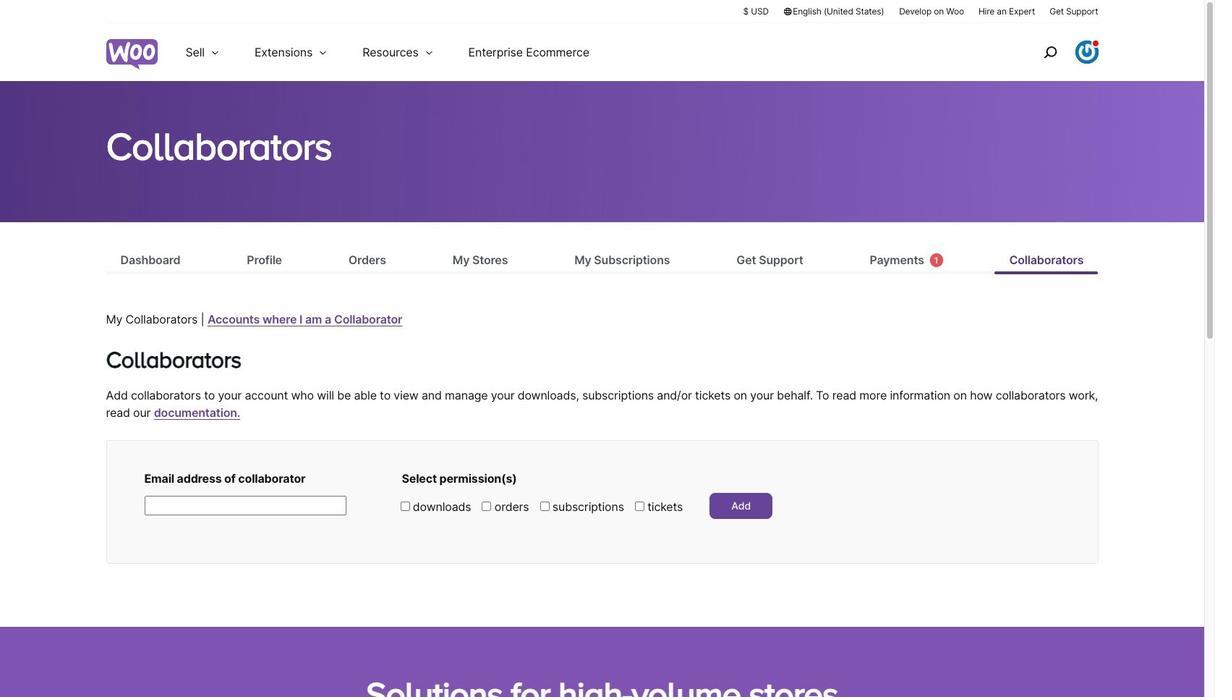 Task type: describe. For each thing, give the bounding box(es) containing it.
search image
[[1039, 41, 1062, 64]]



Task type: locate. For each thing, give the bounding box(es) containing it.
service navigation menu element
[[1013, 29, 1099, 76]]

open account menu image
[[1076, 41, 1099, 64]]

None checkbox
[[401, 502, 410, 511], [635, 502, 645, 511], [401, 502, 410, 511], [635, 502, 645, 511]]

None checkbox
[[482, 502, 492, 511], [540, 502, 550, 511], [482, 502, 492, 511], [540, 502, 550, 511]]



Task type: vqa. For each thing, say whether or not it's contained in the screenshot.
2nd Show subcategories icon from the bottom
no



